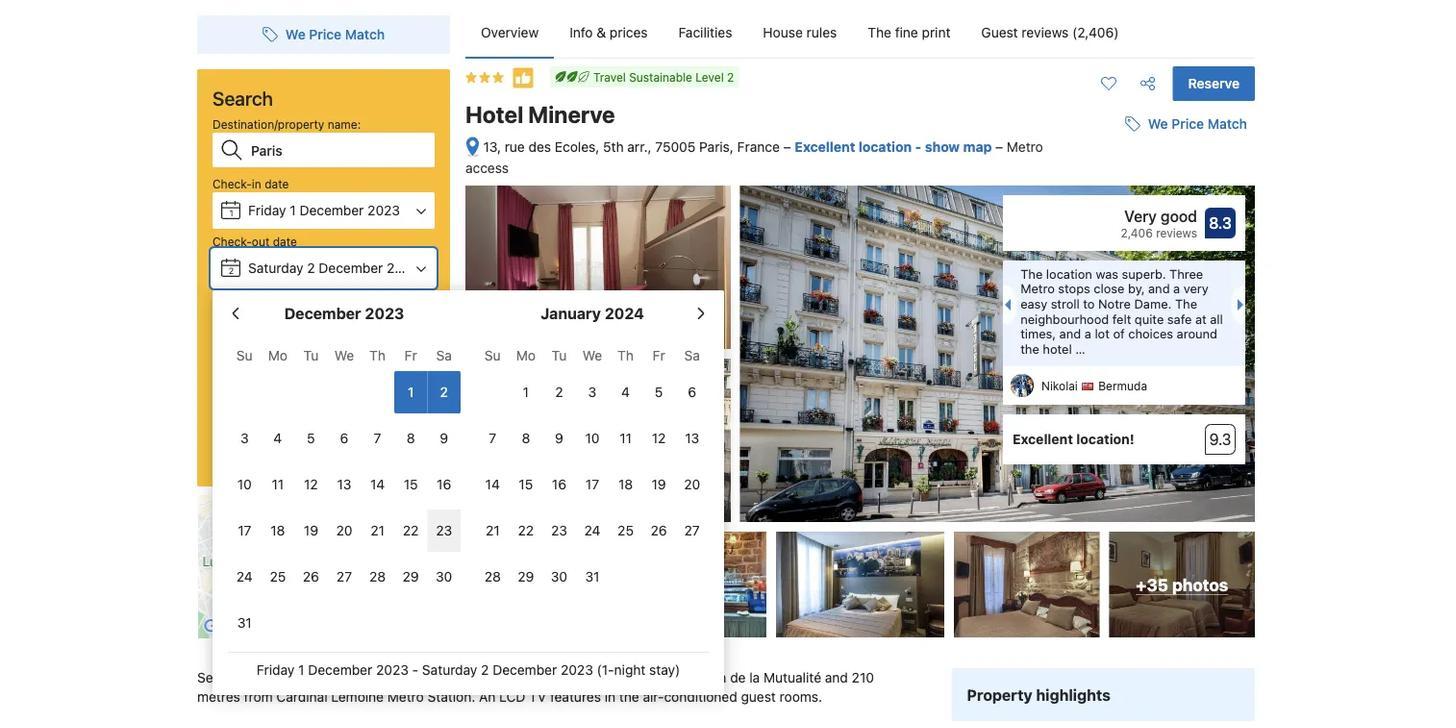 Task type: locate. For each thing, give the bounding box(es) containing it.
quite
[[1135, 312, 1164, 326]]

17 inside checkbox
[[238, 523, 251, 539]]

2 right level
[[727, 70, 734, 84]]

search up destination/property
[[213, 87, 273, 109]]

style
[[344, 670, 374, 686]]

1 horizontal spatial 20
[[684, 477, 701, 493]]

0 horizontal spatial –
[[784, 139, 791, 155]]

21
[[371, 523, 385, 539], [486, 523, 500, 539]]

15 January 2024 checkbox
[[509, 464, 543, 506]]

23 right 22 checkbox
[[436, 523, 452, 539]]

0 horizontal spatial su
[[237, 348, 253, 364]]

december
[[300, 203, 364, 218], [319, 260, 383, 276], [284, 304, 361, 323], [308, 662, 373, 678], [493, 662, 557, 678]]

0 horizontal spatial 18
[[271, 523, 285, 539]]

the inside "the location was superb.  three metro stops close by, and a very easy stroll to notre dame.  the neighbourhood felt quite safe at all times, and a lot of choices around the hotel …"
[[1021, 342, 1040, 356]]

8 inside checkbox
[[522, 431, 530, 446]]

29 for 29 december 2023 option
[[403, 569, 419, 585]]

0 horizontal spatial match
[[345, 26, 385, 42]]

15 for the '15 january 2024' checkbox
[[519, 477, 533, 493]]

8 inside option
[[407, 431, 415, 446]]

1 7 from the left
[[374, 431, 381, 446]]

metro inside metro access
[[1007, 139, 1044, 155]]

26 inside checkbox
[[651, 523, 667, 539]]

2,406
[[1121, 226, 1153, 240]]

22 right 21 option
[[403, 523, 419, 539]]

30 inside checkbox
[[436, 569, 453, 585]]

2023 for saturday 2 december 2023
[[387, 260, 419, 276]]

13 December 2023 checkbox
[[328, 464, 361, 506]]

+35 photos link
[[1110, 532, 1255, 638]]

destination/property name:
[[213, 117, 361, 131]]

excellent right france
[[795, 139, 856, 155]]

1 horizontal spatial 24
[[584, 523, 601, 539]]

0 vertical spatial 19
[[652, 477, 666, 493]]

28
[[369, 569, 386, 585], [485, 569, 501, 585]]

1 29 from the left
[[403, 569, 419, 585]]

23 inside checkbox
[[436, 523, 452, 539]]

price inside search section
[[309, 26, 342, 42]]

1 vertical spatial and
[[1060, 327, 1082, 341]]

22 inside option
[[518, 523, 534, 539]]

1 22 from the left
[[403, 523, 419, 539]]

9 December 2023 checkbox
[[428, 418, 461, 460]]

10 December 2023 checkbox
[[228, 464, 261, 506]]

12 January 2024 checkbox
[[643, 418, 676, 460]]

0 horizontal spatial a
[[236, 670, 243, 686]]

0 vertical spatial the
[[868, 25, 892, 40]]

2 check- from the top
[[213, 235, 252, 248]]

1 horizontal spatial 4
[[622, 384, 630, 400]]

14 left the '15 january 2024' checkbox
[[486, 477, 500, 493]]

0 horizontal spatial excellent
[[795, 139, 856, 155]]

1 8 from the left
[[407, 431, 415, 446]]

1 horizontal spatial search
[[299, 431, 348, 450]]

20 right 19 option at left bottom
[[684, 477, 701, 493]]

29 for 29 checkbox
[[518, 569, 534, 585]]

mo down stay
[[268, 348, 288, 364]]

hotel
[[1043, 342, 1072, 356], [503, 670, 534, 686]]

we price match button up name:
[[255, 17, 393, 52]]

25 left 26 january 2024 checkbox
[[618, 523, 634, 539]]

4 right 3 option
[[622, 384, 630, 400]]

and inside set in a haussmannian-style building, this 3-star hotel is located opposite the maison de la mutualité and 210 metres from cardinal lemoine metro station. an lcd tv features in the air-conditioned guest rooms
[[825, 670, 848, 686]]

0 horizontal spatial hotel
[[503, 670, 534, 686]]

1 horizontal spatial 3
[[588, 384, 597, 400]]

2 th from the left
[[618, 348, 634, 364]]

11 inside 11 december 2023 checkbox
[[272, 477, 284, 493]]

stops
[[1059, 282, 1091, 296]]

2 28 from the left
[[485, 569, 501, 585]]

0 horizontal spatial -
[[412, 662, 419, 678]]

0 horizontal spatial 5
[[307, 431, 315, 446]]

1 horizontal spatial in
[[252, 177, 262, 190]]

- left show
[[916, 139, 922, 155]]

we
[[286, 26, 306, 42], [1148, 116, 1169, 132], [335, 348, 354, 364], [583, 348, 603, 364]]

stroll
[[1051, 297, 1080, 311]]

2 vertical spatial and
[[825, 670, 848, 686]]

16 for 16 december 2023 checkbox on the bottom left of page
[[437, 477, 451, 493]]

0 horizontal spatial 24
[[236, 569, 253, 585]]

6 right 5 january 2024 option
[[688, 384, 697, 400]]

1 horizontal spatial and
[[1060, 327, 1082, 341]]

29 right 28 december 2023 option at the left bottom of the page
[[403, 569, 419, 585]]

1 tu from the left
[[304, 348, 319, 364]]

2
[[727, 70, 734, 84], [307, 260, 315, 276], [229, 266, 234, 276], [440, 384, 448, 400], [555, 384, 563, 400], [481, 662, 489, 678]]

15 inside checkbox
[[519, 477, 533, 493]]

price down reserve button
[[1172, 116, 1205, 132]]

0 horizontal spatial mo
[[268, 348, 288, 364]]

7 inside option
[[489, 431, 497, 446]]

7 left 8 checkbox
[[489, 431, 497, 446]]

saturday
[[248, 260, 304, 276], [422, 662, 478, 678]]

17
[[586, 477, 599, 493], [238, 523, 251, 539]]

house rules link
[[748, 8, 853, 58]]

a left lot
[[1085, 327, 1092, 341]]

1 horizontal spatial 31
[[585, 569, 600, 585]]

we price match
[[286, 26, 385, 42], [1148, 116, 1248, 132]]

1 21 from the left
[[371, 523, 385, 539]]

the
[[868, 25, 892, 40], [1021, 267, 1043, 281], [1176, 297, 1198, 311]]

28 left 29 checkbox
[[485, 569, 501, 585]]

6 for 6 january 2024 option in the left bottom of the page
[[688, 384, 697, 400]]

th up 4 option
[[618, 348, 634, 364]]

conditioned
[[664, 689, 738, 705]]

16 inside option
[[552, 477, 567, 493]]

0 vertical spatial night
[[223, 292, 251, 306]]

–
[[784, 139, 791, 155], [996, 139, 1003, 155]]

fr
[[405, 348, 417, 364], [653, 348, 665, 364]]

23 right 22 january 2024 option
[[551, 523, 568, 539]]

0 horizontal spatial 21
[[371, 523, 385, 539]]

night
[[223, 292, 251, 306], [614, 662, 646, 678]]

27 inside 27 december 2023 option
[[337, 569, 352, 585]]

22 left 23 january 2024 option at left bottom
[[518, 523, 534, 539]]

28 for 28 january 2024 option on the left
[[485, 569, 501, 585]]

0 vertical spatial 13
[[685, 431, 700, 446]]

29 January 2024 checkbox
[[509, 556, 543, 598]]

the for air-
[[619, 689, 640, 705]]

1 check- from the top
[[213, 177, 252, 190]]

31 for the 31 december 2023 checkbox
[[237, 615, 252, 631]]

1 vertical spatial 19
[[304, 523, 318, 539]]

28 for 28 december 2023 option at the left bottom of the page
[[369, 569, 386, 585]]

map right on
[[340, 576, 367, 592]]

and down the neighbourhood
[[1060, 327, 1082, 341]]

1 December 2023 checkbox
[[394, 371, 428, 414]]

check- up check-out date
[[213, 177, 252, 190]]

11 for 11 option in the bottom of the page
[[620, 431, 632, 446]]

tu
[[304, 348, 319, 364], [552, 348, 567, 364]]

1 mo from the left
[[268, 348, 288, 364]]

around
[[1177, 327, 1218, 341]]

1 horizontal spatial 9
[[555, 431, 564, 446]]

1 horizontal spatial night
[[614, 662, 646, 678]]

1 th from the left
[[370, 348, 386, 364]]

0 vertical spatial search
[[213, 87, 273, 109]]

location up 'stops'
[[1047, 267, 1093, 281]]

4 inside 4 december 2023 option
[[274, 431, 282, 446]]

24 right 23 january 2024 option at left bottom
[[584, 523, 601, 539]]

1 horizontal spatial fr
[[653, 348, 665, 364]]

1 horizontal spatial 10
[[585, 431, 600, 446]]

8
[[407, 431, 415, 446], [522, 431, 530, 446]]

1 15 from the left
[[404, 477, 418, 493]]

2 horizontal spatial the
[[1176, 297, 1198, 311]]

0 vertical spatial 4
[[622, 384, 630, 400]]

2 30 from the left
[[551, 569, 568, 585]]

1 horizontal spatial reviews
[[1157, 226, 1198, 240]]

1 vertical spatial location
[[1047, 267, 1093, 281]]

1 30 from the left
[[436, 569, 453, 585]]

at
[[1196, 312, 1207, 326]]

18 for 18 option
[[271, 523, 285, 539]]

0 horizontal spatial 8
[[407, 431, 415, 446]]

13 left 14 checkbox
[[337, 477, 352, 493]]

17 for the 17 option
[[586, 477, 599, 493]]

16 inside checkbox
[[437, 477, 451, 493]]

tu for december
[[304, 348, 319, 364]]

21 inside checkbox
[[486, 523, 500, 539]]

11 for 11 december 2023 checkbox at the bottom left of the page
[[272, 477, 284, 493]]

1 January 2024 checkbox
[[509, 371, 543, 414]]

0 vertical spatial location
[[859, 139, 912, 155]]

1 16 from the left
[[437, 477, 451, 493]]

6 for '6 december 2023' 'option'
[[340, 431, 349, 446]]

2 29 from the left
[[518, 569, 534, 585]]

the left fine
[[868, 25, 892, 40]]

1 – from the left
[[784, 139, 791, 155]]

2 vertical spatial metro
[[388, 689, 424, 705]]

13 inside option
[[685, 431, 700, 446]]

19
[[652, 477, 666, 493], [304, 523, 318, 539]]

bermuda
[[1099, 380, 1148, 393]]

23
[[436, 523, 452, 539], [551, 523, 568, 539]]

la
[[750, 670, 760, 686]]

10 inside 10 december 2023 option
[[237, 477, 252, 493]]

2 su from the left
[[485, 348, 501, 364]]

0 horizontal spatial 17
[[238, 523, 251, 539]]

2 7 from the left
[[489, 431, 497, 446]]

11 inside 11 option
[[620, 431, 632, 446]]

check-
[[213, 177, 252, 190], [213, 235, 252, 248]]

december for friday 1 december 2023 - saturday 2 december 2023 (1-night stay)
[[308, 662, 373, 678]]

0 horizontal spatial the
[[868, 25, 892, 40]]

21 for 21 january 2024 checkbox
[[486, 523, 500, 539]]

maison
[[682, 670, 727, 686]]

28 December 2023 checkbox
[[361, 556, 394, 598]]

map inside search section
[[340, 576, 367, 592]]

27 inside 27 option
[[685, 523, 700, 539]]

hotel up lcd
[[503, 670, 534, 686]]

metro down the building,
[[388, 689, 424, 705]]

7 January 2024 checkbox
[[476, 418, 509, 460]]

5 for 5 january 2024 option
[[655, 384, 663, 400]]

5 right 4 december 2023 option
[[307, 431, 315, 446]]

match up name:
[[345, 26, 385, 42]]

24 inside the 24 january 2024 "option"
[[584, 523, 601, 539]]

hotel inside set in a haussmannian-style building, this 3-star hotel is located opposite the maison de la mutualité and 210 metres from cardinal lemoine metro station. an lcd tv features in the air-conditioned guest rooms
[[503, 670, 534, 686]]

8 December 2023 checkbox
[[394, 418, 428, 460]]

1 sa from the left
[[436, 348, 452, 364]]

9 January 2024 checkbox
[[543, 418, 576, 460]]

24 inside 24 "checkbox"
[[236, 569, 253, 585]]

the
[[1021, 342, 1040, 356], [659, 670, 679, 686], [619, 689, 640, 705]]

4 January 2024 checkbox
[[609, 371, 643, 414]]

1 vertical spatial 20
[[336, 523, 353, 539]]

5 inside 5 december 2023 option
[[307, 431, 315, 446]]

13 for 13 checkbox
[[337, 477, 352, 493]]

18 right the 17 option
[[619, 477, 633, 493]]

cardinal
[[277, 689, 328, 705]]

search section
[[190, 0, 724, 696]]

house
[[763, 25, 803, 40]]

friday for friday 1 december 2023
[[248, 203, 286, 218]]

18 for the 18 january 2024 option
[[619, 477, 633, 493]]

in for check-
[[252, 177, 262, 190]]

0 horizontal spatial grid
[[228, 337, 461, 645]]

30 right 29 checkbox
[[551, 569, 568, 585]]

we price match down reserve button
[[1148, 116, 1248, 132]]

2 22 from the left
[[518, 523, 534, 539]]

1 vertical spatial 6
[[340, 431, 349, 446]]

2 9 from the left
[[555, 431, 564, 446]]

1 horizontal spatial 15
[[519, 477, 533, 493]]

16
[[437, 477, 451, 493], [552, 477, 567, 493]]

9 for the 9 january 2024 checkbox
[[555, 431, 564, 446]]

december up saturday 2 december 2023
[[300, 203, 364, 218]]

6 inside 'option'
[[340, 431, 349, 446]]

2023 down where are you going? field
[[368, 203, 400, 218]]

6 inside option
[[688, 384, 697, 400]]

2 vertical spatial in
[[605, 689, 616, 705]]

1 vertical spatial 11
[[272, 477, 284, 493]]

1 vertical spatial 10
[[237, 477, 252, 493]]

2 sa from the left
[[685, 348, 700, 364]]

search right 4 december 2023 option
[[299, 431, 348, 450]]

1 horizontal spatial 22
[[518, 523, 534, 539]]

0 horizontal spatial 23
[[436, 523, 452, 539]]

0 horizontal spatial 20
[[336, 523, 353, 539]]

2 21 from the left
[[486, 523, 500, 539]]

22 inside checkbox
[[403, 523, 419, 539]]

night left stay)
[[614, 662, 646, 678]]

15 inside option
[[404, 477, 418, 493]]

star
[[475, 670, 499, 686]]

1 horizontal spatial price
[[1172, 116, 1205, 132]]

night left stay
[[223, 292, 251, 306]]

30 for 30 checkbox
[[436, 569, 453, 585]]

8 right 7 december 2023 checkbox
[[407, 431, 415, 446]]

december for saturday 2 december 2023
[[319, 260, 383, 276]]

out
[[252, 235, 270, 248]]

1 vertical spatial -
[[412, 662, 419, 678]]

2 23 from the left
[[551, 523, 568, 539]]

1 23 from the left
[[436, 523, 452, 539]]

reviews down good
[[1157, 226, 1198, 240]]

mo for january
[[516, 348, 536, 364]]

show on map
[[282, 576, 367, 592]]

7 December 2023 checkbox
[[361, 418, 394, 460]]

– right france
[[784, 139, 791, 155]]

3 left 4 option
[[588, 384, 597, 400]]

a up metres
[[236, 670, 243, 686]]

2 16 from the left
[[552, 477, 567, 493]]

6
[[688, 384, 697, 400], [340, 431, 349, 446]]

1 vertical spatial price
[[1172, 116, 1205, 132]]

9 inside checkbox
[[555, 431, 564, 446]]

1 fr from the left
[[405, 348, 417, 364]]

3 left 4 december 2023 option
[[240, 431, 249, 446]]

28 right 27 december 2023 option
[[369, 569, 386, 585]]

0 horizontal spatial 13
[[337, 477, 352, 493]]

28 inside option
[[369, 569, 386, 585]]

23 inside option
[[551, 523, 568, 539]]

22 for 22 checkbox
[[403, 523, 419, 539]]

0 horizontal spatial reviews
[[1022, 25, 1069, 40]]

26 inside option
[[303, 569, 319, 585]]

7 left 8 option
[[374, 431, 381, 446]]

4 inside 4 option
[[622, 384, 630, 400]]

16 right the '15 january 2024' checkbox
[[552, 477, 567, 493]]

20 right 19 option
[[336, 523, 353, 539]]

su
[[237, 348, 253, 364], [485, 348, 501, 364]]

name:
[[328, 117, 361, 131]]

1 vertical spatial 31
[[237, 615, 252, 631]]

1 horizontal spatial 14
[[486, 477, 500, 493]]

check- up 1-night stay
[[213, 235, 252, 248]]

24 for the 24 january 2024 "option"
[[584, 523, 601, 539]]

21 inside option
[[371, 523, 385, 539]]

16 for 16 option
[[552, 477, 567, 493]]

6 right 5 december 2023 option
[[340, 431, 349, 446]]

1 vertical spatial 12
[[304, 477, 318, 493]]

su for january
[[485, 348, 501, 364]]

20
[[684, 477, 701, 493], [336, 523, 353, 539]]

2 15 from the left
[[519, 477, 533, 493]]

we price match button down reserve button
[[1118, 107, 1255, 142]]

4 for 4 option
[[622, 384, 630, 400]]

lot
[[1095, 327, 1110, 341]]

in inside search section
[[252, 177, 262, 190]]

2 8 from the left
[[522, 431, 530, 446]]

to
[[1084, 297, 1095, 311]]

6 December 2023 checkbox
[[328, 418, 361, 460]]

metro
[[1007, 139, 1044, 155], [1021, 282, 1055, 296], [388, 689, 424, 705]]

nikolai
[[1042, 380, 1078, 393]]

0 vertical spatial check-
[[213, 177, 252, 190]]

stay)
[[650, 662, 680, 678]]

1 horizontal spatial 25
[[618, 523, 634, 539]]

1 left 2 december 2023 checkbox
[[408, 384, 414, 400]]

1 9 from the left
[[440, 431, 448, 446]]

1 28 from the left
[[369, 569, 386, 585]]

26 left on
[[303, 569, 319, 585]]

check- for in
[[213, 177, 252, 190]]

20 December 2023 checkbox
[[328, 510, 361, 552]]

0 horizontal spatial and
[[825, 670, 848, 686]]

10 left 11 december 2023 checkbox at the bottom left of the page
[[237, 477, 252, 493]]

0 vertical spatial 25
[[618, 523, 634, 539]]

4 right the 3 option
[[274, 431, 282, 446]]

sa up 6 january 2024 option in the left bottom of the page
[[685, 348, 700, 364]]

th down december 2023
[[370, 348, 386, 364]]

27 for 27 option
[[685, 523, 700, 539]]

2023 right the 'style'
[[376, 662, 409, 678]]

31 inside option
[[585, 569, 600, 585]]

2 – from the left
[[996, 139, 1003, 155]]

7 for 7 option
[[489, 431, 497, 446]]

map right show
[[964, 139, 992, 155]]

29 inside option
[[403, 569, 419, 585]]

2 fr from the left
[[653, 348, 665, 364]]

27 right on
[[337, 569, 352, 585]]

2 grid from the left
[[476, 337, 709, 598]]

access
[[466, 160, 509, 176]]

hotel
[[466, 101, 524, 128]]

1 vertical spatial reviews
[[1157, 226, 1198, 240]]

7 inside checkbox
[[374, 431, 381, 446]]

1 vertical spatial 3
[[240, 431, 249, 446]]

17 left 18 option
[[238, 523, 251, 539]]

lemoine
[[331, 689, 384, 705]]

metro up easy
[[1021, 282, 1055, 296]]

- left this in the bottom of the page
[[412, 662, 419, 678]]

12 for '12 january 2024' checkbox
[[652, 431, 666, 446]]

reviews
[[1022, 25, 1069, 40], [1157, 226, 1198, 240]]

3 January 2024 checkbox
[[576, 371, 609, 414]]

5 December 2023 checkbox
[[295, 418, 328, 460]]

1 grid from the left
[[228, 337, 461, 645]]

0 horizontal spatial 3
[[240, 431, 249, 446]]

2 tu from the left
[[552, 348, 567, 364]]

14 December 2023 checkbox
[[361, 464, 394, 506]]

1 vertical spatial night
[[614, 662, 646, 678]]

1 horizontal spatial 6
[[688, 384, 697, 400]]

tu down december 2023
[[304, 348, 319, 364]]

25 inside checkbox
[[270, 569, 286, 585]]

25 for 25 checkbox at the bottom left of the page
[[618, 523, 634, 539]]

fr up 5 january 2024 option
[[653, 348, 665, 364]]

28 inside option
[[485, 569, 501, 585]]

0 vertical spatial 17
[[586, 477, 599, 493]]

25 inside checkbox
[[618, 523, 634, 539]]

mo for december
[[268, 348, 288, 364]]

the down times,
[[1021, 342, 1040, 356]]

16 right 15 option
[[437, 477, 451, 493]]

2 mo from the left
[[516, 348, 536, 364]]

grid for december
[[228, 337, 461, 645]]

0 vertical spatial 5
[[655, 384, 663, 400]]

we up destination/property name:
[[286, 26, 306, 42]]

0 vertical spatial we price match
[[286, 26, 385, 42]]

13 right '12 january 2024' checkbox
[[685, 431, 700, 446]]

map
[[964, 139, 992, 155], [340, 576, 367, 592]]

0 horizontal spatial tu
[[304, 348, 319, 364]]

we price match up name:
[[286, 26, 385, 42]]

1 vertical spatial hotel
[[503, 670, 534, 686]]

14 right 13 checkbox
[[370, 477, 385, 493]]

2 December 2023 checkbox
[[428, 371, 461, 414]]

1 horizontal spatial 30
[[551, 569, 568, 585]]

27
[[685, 523, 700, 539], [337, 569, 352, 585]]

date right the out
[[273, 235, 297, 248]]

reviews inside very good 2,406 reviews
[[1157, 226, 1198, 240]]

1 horizontal spatial 26
[[651, 523, 667, 539]]

24 left the 25 checkbox
[[236, 569, 253, 585]]

previous image
[[1000, 299, 1011, 311]]

10 for 10 december 2023 option
[[237, 477, 252, 493]]

9 right 8 option
[[440, 431, 448, 446]]

0 horizontal spatial in
[[222, 670, 233, 686]]

26 right 25 checkbox at the bottom left of the page
[[651, 523, 667, 539]]

16 January 2024 checkbox
[[543, 464, 576, 506]]

30 inside checkbox
[[551, 569, 568, 585]]

metro inside "the location was superb.  three metro stops close by, and a very easy stroll to notre dame.  the neighbourhood felt quite safe at all times, and a lot of choices around the hotel …"
[[1021, 282, 1055, 296]]

31 inside checkbox
[[237, 615, 252, 631]]

this
[[434, 670, 457, 686]]

the up easy
[[1021, 267, 1043, 281]]

1 vertical spatial saturday
[[422, 662, 478, 678]]

1 horizontal spatial 5
[[655, 384, 663, 400]]

next image
[[1238, 299, 1250, 311]]

25
[[618, 523, 634, 539], [270, 569, 286, 585]]

12 for 12 checkbox
[[304, 477, 318, 493]]

0 horizontal spatial 16
[[437, 477, 451, 493]]

show
[[282, 576, 317, 592]]

17 inside option
[[586, 477, 599, 493]]

grid
[[228, 337, 461, 645], [476, 337, 709, 598]]

10 right the 9 january 2024 checkbox
[[585, 431, 600, 446]]

20 inside 'checkbox'
[[336, 523, 353, 539]]

0 horizontal spatial 10
[[237, 477, 252, 493]]

hotel inside "the location was superb.  three metro stops close by, and a very easy stroll to notre dame.  the neighbourhood felt quite safe at all times, and a lot of choices around the hotel …"
[[1043, 342, 1072, 356]]

8 for 8 checkbox
[[522, 431, 530, 446]]

3
[[588, 384, 597, 400], [240, 431, 249, 446]]

show on map button
[[197, 495, 452, 640], [267, 567, 383, 602]]

2 left 3 option
[[555, 384, 563, 400]]

13,
[[483, 139, 501, 155]]

th
[[370, 348, 386, 364], [618, 348, 634, 364]]

safe
[[1168, 312, 1192, 326]]

29 inside checkbox
[[518, 569, 534, 585]]

28 January 2024 checkbox
[[476, 556, 509, 598]]

17 January 2024 checkbox
[[576, 464, 609, 506]]

1 horizontal spatial 16
[[552, 477, 567, 493]]

0 vertical spatial 18
[[619, 477, 633, 493]]

0 vertical spatial 11
[[620, 431, 632, 446]]

0 horizontal spatial 14
[[370, 477, 385, 493]]

set in a haussmannian-style building, this 3-star hotel is located opposite the maison de la mutualité and 210 metres from cardinal lemoine metro station. an lcd tv features in the air-conditioned guest rooms
[[197, 670, 878, 723]]

10 inside 10 january 2024 checkbox
[[585, 431, 600, 446]]

0 vertical spatial 31
[[585, 569, 600, 585]]

mo up the 1 january 2024 option
[[516, 348, 536, 364]]

1 vertical spatial excellent
[[1013, 432, 1074, 447]]

19 right 18 option
[[304, 523, 318, 539]]

0 vertical spatial 24
[[584, 523, 601, 539]]

date for check-in date
[[265, 177, 289, 190]]

Where are you going? field
[[243, 133, 435, 167]]

13 inside checkbox
[[337, 477, 352, 493]]

12 December 2023 checkbox
[[295, 464, 328, 506]]

0 vertical spatial 26
[[651, 523, 667, 539]]

a down three at the top right
[[1174, 282, 1181, 296]]

1 vertical spatial search
[[299, 431, 348, 450]]

1 horizontal spatial 19
[[652, 477, 666, 493]]

fr up 1 cell
[[405, 348, 417, 364]]

10 January 2024 checkbox
[[576, 418, 609, 460]]

guest reviews (2,406)
[[982, 25, 1119, 40]]

fr for 2023
[[405, 348, 417, 364]]

1 su from the left
[[237, 348, 253, 364]]

saturday down the out
[[248, 260, 304, 276]]

13 January 2024 checkbox
[[676, 418, 709, 460]]

1 vertical spatial 27
[[337, 569, 352, 585]]

click to open map view image
[[466, 136, 480, 158]]

29
[[403, 569, 419, 585], [518, 569, 534, 585]]

in up check-out date
[[252, 177, 262, 190]]

23 January 2024 checkbox
[[543, 510, 576, 552]]

france
[[738, 139, 780, 155]]

20 January 2024 checkbox
[[676, 464, 709, 506]]

11 right 10 january 2024 checkbox
[[620, 431, 632, 446]]

- inside search section
[[412, 662, 419, 678]]

friday
[[248, 203, 286, 218], [257, 662, 295, 678]]

the up air-
[[659, 670, 679, 686]]

9 inside option
[[440, 431, 448, 446]]

5 inside 5 january 2024 option
[[655, 384, 663, 400]]

1 horizontal spatial 12
[[652, 431, 666, 446]]

30 right 29 december 2023 option
[[436, 569, 453, 585]]

5 right 4 option
[[655, 384, 663, 400]]

0 horizontal spatial 31
[[237, 615, 252, 631]]

sa up 2 cell
[[436, 348, 452, 364]]

4 December 2023 checkbox
[[261, 418, 295, 460]]

12 right 11 option in the bottom of the page
[[652, 431, 666, 446]]

20 inside checkbox
[[684, 477, 701, 493]]

3 December 2023 checkbox
[[228, 418, 261, 460]]

16 December 2023 checkbox
[[428, 464, 461, 506]]

3 for the 3 option
[[240, 431, 249, 446]]

1 vertical spatial a
[[1085, 327, 1092, 341]]

date up friday 1 december 2023
[[265, 177, 289, 190]]



Task type: describe. For each thing, give the bounding box(es) containing it.
1 horizontal spatial a
[[1085, 327, 1092, 341]]

arr.,
[[628, 139, 652, 155]]

2 January 2024 checkbox
[[543, 371, 576, 414]]

highlights
[[1037, 687, 1111, 705]]

2 up 1-night stay
[[229, 266, 234, 276]]

2 up december 2023
[[307, 260, 315, 276]]

25 December 2023 checkbox
[[261, 556, 295, 598]]

0 horizontal spatial search
[[213, 87, 273, 109]]

very good 2,406 reviews
[[1121, 207, 1198, 240]]

all
[[1211, 312, 1224, 326]]

0 vertical spatial excellent
[[795, 139, 856, 155]]

reserve
[[1189, 76, 1240, 91]]

guest
[[982, 25, 1018, 40]]

18 January 2024 checkbox
[[609, 464, 643, 506]]

check- for out
[[213, 235, 252, 248]]

felt
[[1113, 312, 1132, 326]]

8.3
[[1209, 214, 1232, 232]]

december down saturday 2 december 2023
[[284, 304, 361, 323]]

fr for 2024
[[653, 348, 665, 364]]

dame.
[[1135, 297, 1172, 311]]

three
[[1170, 267, 1204, 281]]

december up lcd
[[493, 662, 557, 678]]

match inside search section
[[345, 26, 385, 42]]

rated very good element
[[1013, 205, 1198, 228]]

in for set
[[222, 670, 233, 686]]

75005
[[655, 139, 696, 155]]

2024
[[605, 304, 645, 323]]

located
[[551, 670, 597, 686]]

on
[[320, 576, 336, 592]]

opposite
[[601, 670, 655, 686]]

overview link
[[466, 8, 554, 58]]

1 left the 2 option
[[523, 384, 529, 400]]

13, rue des ecoles, 5th arr., 75005 paris, france – excellent location - show map –
[[483, 139, 1007, 155]]

20 for 20 'checkbox'
[[336, 523, 353, 539]]

3 for 3 option
[[588, 384, 597, 400]]

4 for 4 december 2023 option
[[274, 431, 282, 446]]

property
[[967, 687, 1033, 705]]

2023 up features
[[561, 662, 593, 678]]

21 for 21 option
[[371, 523, 385, 539]]

2 vertical spatial the
[[1176, 297, 1198, 311]]

excellent location - show map button
[[795, 139, 996, 155]]

ecoles,
[[555, 139, 600, 155]]

sustainable
[[629, 70, 693, 84]]

friday 1 december 2023
[[248, 203, 400, 218]]

1 vertical spatial we price match
[[1148, 116, 1248, 132]]

19 December 2023 checkbox
[[295, 510, 328, 552]]

sa for 2023
[[436, 348, 452, 364]]

travel sustainable level 2
[[594, 70, 734, 84]]

very
[[1125, 207, 1157, 226]]

the fine print
[[868, 25, 951, 40]]

scored 8.3 element
[[1205, 208, 1236, 239]]

location inside "the location was superb.  three metro stops close by, and a very easy stroll to notre dame.  the neighbourhood felt quite safe at all times, and a lot of choices around the hotel …"
[[1047, 267, 1093, 281]]

friday for friday 1 december 2023 - saturday 2 december 2023 (1-night stay)
[[257, 662, 295, 678]]

2023 for friday 1 december 2023
[[368, 203, 400, 218]]

31 December 2023 checkbox
[[228, 602, 261, 645]]

december for friday 1 december 2023
[[300, 203, 364, 218]]

26 January 2024 checkbox
[[643, 510, 676, 552]]

23 for 23 january 2024 option at left bottom
[[551, 523, 568, 539]]

check-in date
[[213, 177, 289, 190]]

the for the fine print
[[868, 25, 892, 40]]

destination/property
[[213, 117, 325, 131]]

13 for '13 january 2024' option
[[685, 431, 700, 446]]

21 December 2023 checkbox
[[361, 510, 394, 552]]

22 January 2024 checkbox
[[509, 510, 543, 552]]

search inside button
[[299, 431, 348, 450]]

guest
[[741, 689, 776, 705]]

25 for the 25 checkbox
[[270, 569, 286, 585]]

choices
[[1129, 327, 1174, 341]]

metro access
[[466, 139, 1044, 176]]

0 horizontal spatial location
[[859, 139, 912, 155]]

photos
[[1173, 575, 1229, 595]]

stay
[[254, 292, 277, 306]]

from
[[244, 689, 273, 705]]

location!
[[1077, 432, 1135, 447]]

22 for 22 january 2024 option
[[518, 523, 534, 539]]

minerve
[[528, 101, 615, 128]]

1 inside cell
[[408, 384, 414, 400]]

19 for 19 option
[[304, 523, 318, 539]]

a inside set in a haussmannian-style building, this 3-star hotel is located opposite the maison de la mutualité and 210 metres from cardinal lemoine metro station. an lcd tv features in the air-conditioned guest rooms
[[236, 670, 243, 686]]

features
[[550, 689, 601, 705]]

8 January 2024 checkbox
[[509, 418, 543, 460]]

info & prices link
[[554, 8, 663, 58]]

25 January 2024 checkbox
[[609, 510, 643, 552]]

info & prices
[[570, 25, 648, 40]]

1 horizontal spatial map
[[964, 139, 992, 155]]

5 January 2024 checkbox
[[643, 371, 676, 414]]

10 for 10 january 2024 checkbox
[[585, 431, 600, 446]]

21 January 2024 checkbox
[[476, 510, 509, 552]]

rules
[[807, 25, 837, 40]]

15 December 2023 checkbox
[[394, 464, 428, 506]]

+35 photos
[[1136, 575, 1229, 595]]

the for hotel
[[1021, 342, 1040, 356]]

was
[[1096, 267, 1119, 281]]

2023 for friday 1 december 2023 - saturday 2 december 2023 (1-night stay)
[[376, 662, 409, 678]]

neighbourhood
[[1021, 312, 1109, 326]]

30 January 2024 checkbox
[[543, 556, 576, 598]]

grid for january
[[476, 337, 709, 598]]

search button
[[213, 418, 435, 464]]

des
[[529, 139, 551, 155]]

19 January 2024 checkbox
[[643, 464, 676, 506]]

27 January 2024 checkbox
[[676, 510, 709, 552]]

check-out date
[[213, 235, 297, 248]]

times,
[[1021, 327, 1056, 341]]

1 down check-in date
[[229, 208, 233, 218]]

de
[[730, 670, 746, 686]]

prices
[[610, 25, 648, 40]]

23 for "23" checkbox
[[436, 523, 452, 539]]

is
[[537, 670, 547, 686]]

1 up cardinal
[[298, 662, 305, 678]]

0 vertical spatial and
[[1149, 282, 1170, 296]]

2 right 3- at the left bottom of page
[[481, 662, 489, 678]]

we down december 2023
[[335, 348, 354, 364]]

we price match button inside search section
[[255, 17, 393, 52]]

january
[[541, 304, 601, 323]]

house rules
[[763, 25, 837, 40]]

travel
[[594, 70, 626, 84]]

good
[[1161, 207, 1198, 226]]

facilities
[[679, 25, 733, 40]]

the for the location was superb.  three metro stops close by, and a very easy stroll to notre dame.  the neighbourhood felt quite safe at all times, and a lot of choices around the hotel …
[[1021, 267, 1043, 281]]

8 for 8 option
[[407, 431, 415, 446]]

1 14 from the left
[[370, 477, 385, 493]]

of
[[1114, 327, 1125, 341]]

5th
[[603, 139, 624, 155]]

th for 2024
[[618, 348, 634, 364]]

15 for 15 option
[[404, 477, 418, 493]]

31 for 31 option
[[585, 569, 600, 585]]

sa for 2024
[[685, 348, 700, 364]]

january 2024
[[541, 304, 645, 323]]

1 up check-out date
[[290, 203, 296, 218]]

metro inside set in a haussmannian-style building, this 3-star hotel is located opposite the maison de la mutualité and 210 metres from cardinal lemoine metro station. an lcd tv features in the air-conditioned guest rooms
[[388, 689, 424, 705]]

print
[[922, 25, 951, 40]]

scored 9.3 element
[[1205, 424, 1236, 455]]

2023 down saturday 2 december 2023
[[365, 304, 404, 323]]

26 for 26 december 2023 option
[[303, 569, 319, 585]]

6 January 2024 checkbox
[[676, 371, 709, 414]]

1 vertical spatial the
[[659, 670, 679, 686]]

17 December 2023 checkbox
[[228, 510, 261, 552]]

su for december
[[237, 348, 253, 364]]

1 cell
[[394, 368, 428, 414]]

0 vertical spatial reviews
[[1022, 25, 1069, 40]]

27 December 2023 checkbox
[[328, 556, 361, 598]]

building,
[[377, 670, 431, 686]]

31 January 2024 checkbox
[[576, 556, 609, 598]]

we price match inside search section
[[286, 26, 385, 42]]

29 December 2023 checkbox
[[394, 556, 428, 598]]

11 December 2023 checkbox
[[261, 464, 295, 506]]

22 December 2023 checkbox
[[394, 510, 428, 552]]

20 for 20 checkbox
[[684, 477, 701, 493]]

paris,
[[700, 139, 734, 155]]

mutualité
[[764, 670, 822, 686]]

24 December 2023 checkbox
[[228, 556, 261, 598]]

set
[[197, 670, 218, 686]]

24 for 24 "checkbox"
[[236, 569, 253, 585]]

23 December 2023 checkbox
[[428, 510, 461, 552]]

3-
[[461, 670, 475, 686]]

we up very
[[1148, 116, 1169, 132]]

friday 1 december 2023 - saturday 2 december 2023 (1-night stay)
[[257, 662, 680, 678]]

14 January 2024 checkbox
[[476, 464, 509, 506]]

property highlights
[[967, 687, 1111, 705]]

close
[[1094, 282, 1125, 296]]

1 horizontal spatial excellent
[[1013, 432, 1074, 447]]

19 for 19 option at left bottom
[[652, 477, 666, 493]]

2 inside option
[[555, 384, 563, 400]]

th for 2023
[[370, 348, 386, 364]]

show
[[925, 139, 960, 155]]

0 vertical spatial a
[[1174, 282, 1181, 296]]

december 2023
[[284, 304, 404, 323]]

18 December 2023 checkbox
[[261, 510, 295, 552]]

1-
[[213, 292, 223, 306]]

2 14 from the left
[[486, 477, 500, 493]]

we up 3 option
[[583, 348, 603, 364]]

0 vertical spatial saturday
[[248, 260, 304, 276]]

the fine print link
[[853, 8, 966, 58]]

30 for 30 checkbox
[[551, 569, 568, 585]]

haussmannian-
[[247, 670, 344, 686]]

level
[[696, 70, 724, 84]]

superb.
[[1122, 267, 1167, 281]]

metres
[[197, 689, 240, 705]]

valign  initial image
[[512, 66, 535, 89]]

30 December 2023 checkbox
[[428, 556, 461, 598]]

1 horizontal spatial we price match button
[[1118, 107, 1255, 142]]

9.3
[[1210, 431, 1232, 449]]

very
[[1184, 282, 1209, 296]]

9 for 9 december 2023 option on the bottom left
[[440, 431, 448, 446]]

date for check-out date
[[273, 235, 297, 248]]

facilities link
[[663, 8, 748, 58]]

the location was superb.  three metro stops close by, and a very easy stroll to notre dame.  the neighbourhood felt quite safe at all times, and a lot of choices around the hotel …
[[1021, 267, 1224, 356]]

tu for january
[[552, 348, 567, 364]]

26 December 2023 checkbox
[[295, 556, 328, 598]]

5 for 5 december 2023 option
[[307, 431, 315, 446]]

24 January 2024 checkbox
[[576, 510, 609, 552]]

0 vertical spatial -
[[916, 139, 922, 155]]

+35
[[1136, 575, 1169, 595]]

fine
[[895, 25, 919, 40]]

saturday 2 december 2023
[[248, 260, 419, 276]]

2 cell
[[428, 368, 461, 414]]

17 for 17 checkbox
[[238, 523, 251, 539]]

27 for 27 december 2023 option
[[337, 569, 352, 585]]

1 horizontal spatial match
[[1208, 116, 1248, 132]]

(2,406)
[[1073, 25, 1119, 40]]

11 January 2024 checkbox
[[609, 418, 643, 460]]

1-night stay
[[213, 292, 277, 306]]

210
[[852, 670, 875, 686]]

info
[[570, 25, 593, 40]]

26 for 26 january 2024 checkbox
[[651, 523, 667, 539]]

7 for 7 december 2023 checkbox
[[374, 431, 381, 446]]

rue
[[505, 139, 525, 155]]

2 inside checkbox
[[440, 384, 448, 400]]



Task type: vqa. For each thing, say whether or not it's contained in the screenshot.
7
yes



